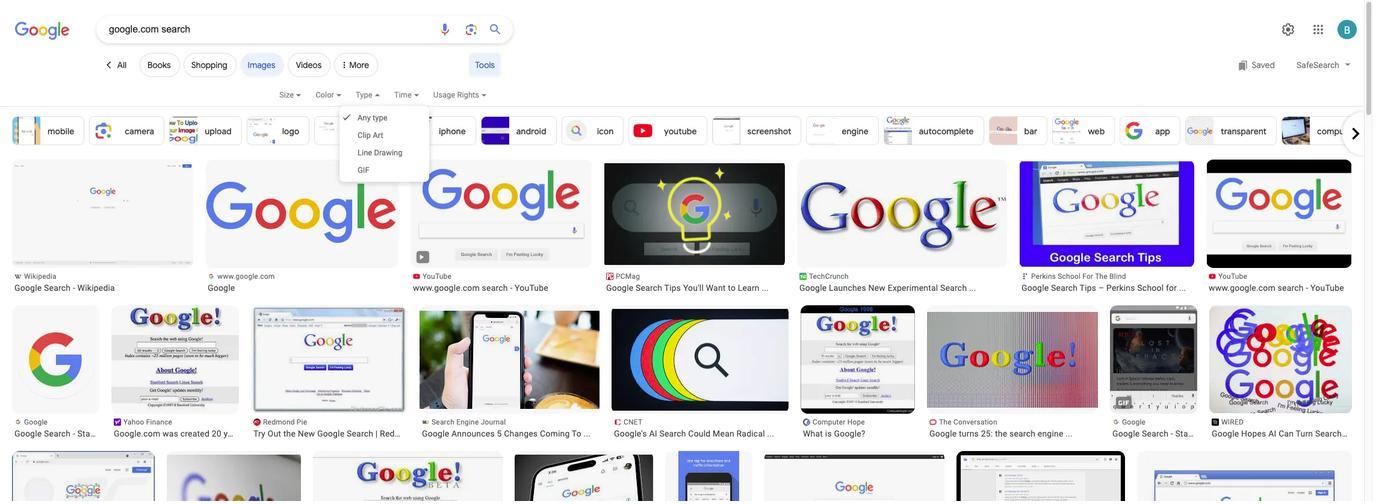 Task type: vqa. For each thing, say whether or not it's contained in the screenshot.
right on
no



Task type: locate. For each thing, give the bounding box(es) containing it.
2 stay from the left
[[1176, 429, 1193, 438]]

line drawing link
[[340, 144, 429, 161]]

1 horizontal spatial engine
[[1038, 429, 1064, 438]]

google turns 25: the search engine revolutionised how we access  information, but will it survive ai? element
[[930, 428, 1096, 439]]

the down the redmond pie
[[284, 429, 296, 438]]

google search - wikipedia image inside the google search - wikipedia list item
[[13, 163, 193, 265]]

1 horizontal spatial www.google.com search - youtube element
[[1209, 282, 1350, 293]]

in
[[96, 429, 103, 438], [1195, 429, 1202, 438]]

google's
[[614, 429, 647, 438]]

0 horizontal spatial know
[[120, 429, 141, 438]]

1 horizontal spatial www.google.com search - youtube list item
[[1207, 160, 1353, 293]]

google search tips you'll want to learn ...
[[606, 283, 769, 293]]

0 horizontal spatial search
[[482, 283, 508, 293]]

Search text field
[[109, 19, 431, 40]]

... inside 21 google search tips you'll want to learn | pcmag element
[[762, 283, 769, 293]]

... right a
[[1369, 429, 1374, 438]]

computer
[[1318, 126, 1356, 137]]

1 tips from the left
[[665, 283, 681, 293]]

2 www.google.com search - youtube from the left
[[1209, 283, 1345, 293]]

1 horizontal spatial google search - stay in the know with your google app element
[[1113, 428, 1268, 439]]

1 vertical spatial redmond
[[380, 429, 417, 438]]

upload link
[[169, 116, 242, 145]]

list item down to
[[515, 451, 653, 501]]

0 horizontal spatial google search - stay in the know with ...
[[14, 429, 169, 438]]

google search tips – perkins school for ... list item
[[1020, 160, 1195, 293]]

1 horizontal spatial google search - stay in the know with ...
[[1113, 429, 1268, 438]]

0 horizontal spatial google search - stay in the know with ... list item
[[12, 305, 169, 439]]

google search - stay in the know with ... up google.com redirect - simple removal instructions, search engine fix  (updated) image
[[14, 429, 169, 438]]

1 horizontal spatial pie
[[419, 429, 431, 438]]

... right radical
[[767, 429, 775, 438]]

1 list from the top
[[12, 116, 1374, 145]]

in left 'google.com'
[[96, 429, 103, 438]]

coming
[[540, 429, 570, 438]]

what is google? element
[[803, 428, 913, 439]]

books
[[148, 60, 171, 70]]

0 horizontal spatial the
[[939, 418, 952, 426]]

None search field
[[0, 15, 513, 43]]

engine inside "list item"
[[1038, 429, 1064, 438]]

list containing google search - wikipedia
[[12, 160, 1374, 501]]

google.com
[[114, 429, 160, 438]]

2 tips from the left
[[1080, 283, 1097, 293]]

time button
[[394, 89, 433, 109]]

1 vertical spatial new
[[298, 429, 315, 438]]

next image
[[1344, 122, 1368, 146]]

search engine journal
[[432, 418, 506, 426]]

www.google.com search - youtube image for 2nd www.google.com search - youtube list item from the left
[[1207, 160, 1352, 268]]

1 vertical spatial engine
[[1038, 429, 1064, 438]]

school
[[1058, 272, 1081, 281], [1138, 283, 1164, 293]]

1 horizontal spatial www.google.com search - youtube image
[[1207, 160, 1352, 268]]

1 vertical spatial list
[[12, 160, 1374, 501]]

turns
[[959, 429, 979, 438]]

www.google.com
[[217, 272, 275, 281], [413, 283, 480, 293], [1209, 283, 1276, 293]]

perkins down blind
[[1107, 283, 1136, 293]]

new inside list item
[[298, 429, 315, 438]]

1 horizontal spatial list item
[[515, 451, 653, 501]]

techcrunch
[[809, 272, 849, 281]]

www.google.com search - youtube image
[[1207, 160, 1352, 268], [411, 163, 592, 265]]

what
[[803, 429, 823, 438]]

- inside google search - wikipedia element
[[73, 283, 75, 293]]

pie up try out the new google search | redmond pie element on the left of page
[[297, 418, 307, 426]]

0 horizontal spatial google search - wikipedia image
[[13, 163, 193, 265]]

1 know from the left
[[120, 429, 141, 438]]

perkins left the 'for'
[[1032, 272, 1056, 281]]

google search - wikipedia image
[[13, 163, 193, 265], [765, 455, 945, 501]]

the up –
[[1096, 272, 1108, 281]]

more
[[349, 60, 369, 70]]

finance
[[146, 418, 172, 426]]

the
[[106, 429, 118, 438], [284, 429, 296, 438], [995, 429, 1008, 438], [1204, 429, 1216, 438]]

the left hopes
[[1204, 429, 1216, 438]]

www.google.com search - youtube element for 2nd www.google.com search - youtube list item from the left
[[1209, 282, 1350, 293]]

0 horizontal spatial google search - stay in the know with your google app image
[[13, 316, 99, 403]]

with down yahoo finance
[[144, 429, 160, 438]]

0 horizontal spatial www.google.com search - youtube list item
[[411, 160, 592, 293]]

google launches new experimental search features for tracking your online  purchases, reservations & events from gmail | techcrunch element
[[800, 282, 1005, 293]]

google search - stay in the know with ... list item
[[12, 305, 169, 439], [1110, 305, 1268, 461]]

google list item
[[205, 160, 399, 293]]

computer hope
[[813, 418, 865, 426]]

- for www.google.com search - youtube element corresponding to first www.google.com search - youtube list item
[[510, 283, 513, 293]]

1 horizontal spatial the
[[1096, 272, 1108, 281]]

1 horizontal spatial know
[[1218, 429, 1240, 438]]

with for 1st the 'google search - stay in the know with your google app' element from right
[[1242, 429, 1258, 438]]

you'll
[[683, 283, 704, 293]]

... right "experimental"
[[970, 283, 977, 293]]

|
[[376, 429, 378, 438]]

new
[[869, 283, 886, 293], [298, 429, 315, 438]]

0 vertical spatial list
[[12, 116, 1374, 145]]

1 www.google.com search - youtube from the left
[[413, 283, 549, 293]]

books link
[[140, 53, 180, 77]]

click for video information image
[[417, 253, 426, 261]]

google search - wikipedia element
[[14, 282, 191, 293]]

the right 25:
[[995, 429, 1008, 438]]

screenshot link
[[712, 116, 802, 145]]

pie
[[297, 418, 307, 426], [419, 429, 431, 438]]

1 horizontal spatial stay
[[1176, 429, 1193, 438]]

web
[[1088, 126, 1105, 137]]

1 horizontal spatial with
[[1242, 429, 1258, 438]]

school left the 'for'
[[1058, 272, 1081, 281]]

tips
[[665, 283, 681, 293], [1080, 283, 1097, 293]]

google inside "list item"
[[930, 429, 957, 438]]

google launches new experimental search ... list item
[[797, 160, 1007, 293]]

2 the from the left
[[284, 429, 296, 438]]

... right for
[[1180, 283, 1187, 293]]

2 ai from the left
[[1269, 429, 1277, 438]]

21 google search tips you'll want to learn | pcmag element
[[606, 282, 783, 293]]

1 vertical spatial perkins
[[1107, 283, 1136, 293]]

the inside google search tips – perkins school for ... list item
[[1096, 272, 1108, 281]]

3 the from the left
[[995, 429, 1008, 438]]

0 horizontal spatial tips
[[665, 283, 681, 293]]

usage rights
[[433, 90, 479, 99]]

redmond right |
[[380, 429, 417, 438]]

logo link
[[247, 116, 310, 145]]

journal
[[481, 418, 506, 426]]

new right launches
[[869, 283, 886, 293]]

2 know from the left
[[1218, 429, 1240, 438]]

google search - stay in the know with ...
[[14, 429, 169, 438], [1113, 429, 1268, 438]]

google search tips – perkins school for ...
[[1022, 283, 1187, 293]]

was
[[163, 429, 178, 438]]

to
[[572, 429, 582, 438]]

more filters element
[[334, 53, 378, 77]]

google announces 5 changes coming to mobile search element
[[422, 428, 597, 439]]

0 horizontal spatial with
[[144, 429, 160, 438]]

1 vertical spatial school
[[1138, 283, 1164, 293]]

google search - stay in the know with your google app element up google.com redirect - simple removal instructions, search engine fix  (updated) image
[[14, 428, 169, 439]]

0 horizontal spatial www.google.com search - youtube element
[[413, 282, 590, 293]]

the inside list item
[[284, 429, 296, 438]]

1 horizontal spatial in
[[1195, 429, 1202, 438]]

google search tips – perkins school for the blind image
[[1020, 161, 1195, 267]]

1 with from the left
[[144, 429, 160, 438]]

google's ai search could mean radical ... list item
[[608, 305, 789, 439]]

google launches new experimental search ...
[[800, 283, 977, 293]]

ai left 'can'
[[1269, 429, 1277, 438]]

1 horizontal spatial wikipedia
[[77, 283, 115, 293]]

google announces 5 changes coming to mobile search image
[[416, 311, 602, 409]]

- for second the 'google search - stay in the know with your google app' element from right
[[73, 429, 75, 438]]

... inside google announces 5 changes coming to mobile search element
[[584, 429, 591, 438]]

0 horizontal spatial www.google.com
[[217, 272, 275, 281]]

redmond
[[263, 418, 295, 426], [380, 429, 417, 438]]

1 horizontal spatial google search - stay in the know with ... list item
[[1110, 305, 1268, 461]]

google's ai search could mean radical changes for your internet experience  - cnet image
[[608, 309, 789, 411]]

0 horizontal spatial google search - stay in the know with your google app element
[[14, 428, 169, 439]]

google search - stay in the know with your google app image
[[1110, 305, 1198, 461], [13, 316, 99, 403]]

redmond up out
[[263, 418, 295, 426]]

google search - wikipedia list item
[[12, 160, 193, 293]]

experimental
[[888, 283, 939, 293]]

go to google home image
[[15, 20, 69, 41]]

1 horizontal spatial tips
[[1080, 283, 1097, 293]]

google.com was created 20 years ago — here's what it looked like when it  first launched image
[[106, 305, 243, 414]]

1 ai from the left
[[649, 429, 657, 438]]

with down wired
[[1242, 429, 1258, 438]]

search inside google announces 5 changes coming to ... list item
[[432, 418, 455, 426]]

1 in from the left
[[96, 429, 103, 438]]

here's what google looked like 25 years ago | safer search image
[[313, 457, 503, 501]]

1 horizontal spatial redmond
[[380, 429, 417, 438]]

0 vertical spatial google search - wikipedia image
[[13, 163, 193, 265]]

logo
[[282, 126, 299, 137]]

1 horizontal spatial www.google.com
[[413, 283, 480, 293]]

drawing
[[374, 148, 403, 157]]

know down yahoo
[[120, 429, 141, 438]]

...
[[762, 283, 769, 293], [970, 283, 977, 293], [1180, 283, 1187, 293], [162, 429, 169, 438], [263, 429, 270, 438], [584, 429, 591, 438], [767, 429, 775, 438], [1066, 429, 1073, 438], [1261, 429, 1268, 438], [1369, 429, 1374, 438]]

2 list from the top
[[12, 160, 1374, 501]]

0 vertical spatial school
[[1058, 272, 1081, 281]]

2 in from the left
[[1195, 429, 1202, 438]]

0 vertical spatial wikipedia
[[24, 272, 56, 281]]

1 list item from the left
[[167, 451, 301, 501]]

conversation
[[954, 418, 998, 426]]

tips left you'll
[[665, 283, 681, 293]]

google turns 25: the search engine ...
[[930, 429, 1073, 438]]

google search - stay in the know with your google app element
[[14, 428, 169, 439], [1113, 428, 1268, 439]]

usage
[[433, 90, 455, 99]]

list item down years
[[167, 451, 301, 501]]

in for second the 'google search - stay in the know with your google app' element from right
[[96, 429, 103, 438]]

android
[[517, 126, 547, 137]]

computer link
[[1282, 116, 1366, 145]]

ai
[[649, 429, 657, 438], [1269, 429, 1277, 438]]

know down wired
[[1218, 429, 1240, 438]]

engine
[[842, 126, 869, 137], [1038, 429, 1064, 438]]

1 horizontal spatial google search - wikipedia image
[[765, 455, 945, 501]]

google announces 5 changes coming to ... list item
[[416, 305, 602, 439]]

2 horizontal spatial www.google.com
[[1209, 283, 1276, 293]]

0 horizontal spatial new
[[298, 429, 315, 438]]

0 horizontal spatial redmond
[[263, 418, 295, 426]]

0 vertical spatial pie
[[297, 418, 307, 426]]

... right learn
[[762, 283, 769, 293]]

1 horizontal spatial ai
[[1269, 429, 1277, 438]]

1 vertical spatial wikipedia
[[77, 283, 115, 293]]

the up google.com redirect - simple removal instructions, search engine fix  (updated) image
[[106, 429, 118, 438]]

tips for –
[[1080, 283, 1097, 293]]

1 www.google.com search - youtube element from the left
[[413, 282, 590, 293]]

2 www.google.com search - youtube element from the left
[[1209, 282, 1350, 293]]

google?
[[834, 429, 866, 438]]

try out the new google search | redmond pie element
[[254, 428, 431, 439]]

1 horizontal spatial school
[[1138, 283, 1164, 293]]

google
[[14, 283, 42, 293], [208, 283, 235, 293], [606, 283, 634, 293], [800, 283, 827, 293], [1022, 283, 1049, 293], [24, 418, 48, 426], [1123, 418, 1146, 426], [14, 429, 42, 438], [317, 429, 345, 438], [422, 429, 449, 438], [930, 429, 957, 438], [1113, 429, 1140, 438], [1212, 429, 1240, 438]]

0 vertical spatial redmond
[[263, 418, 295, 426]]

2 with from the left
[[1242, 429, 1258, 438]]

google search - wikipedia
[[14, 283, 115, 293]]

1 horizontal spatial perkins
[[1107, 283, 1136, 293]]

0 horizontal spatial www.google.com search - youtube image
[[411, 163, 592, 265]]

1 horizontal spatial new
[[869, 283, 886, 293]]

mobile
[[48, 126, 74, 137]]

google element
[[208, 282, 396, 293]]

1 google search - stay in the know with your google app element from the left
[[14, 428, 169, 439]]

... left 'can'
[[1261, 429, 1268, 438]]

google search - stay in the know with your google app image inside google search - stay in the know with ... list item
[[13, 316, 99, 403]]

... right to
[[584, 429, 591, 438]]

youtube
[[423, 272, 452, 281], [1219, 272, 1248, 281], [515, 283, 549, 293], [1311, 283, 1345, 293]]

the inside "list item"
[[995, 429, 1008, 438]]

0 horizontal spatial ai
[[649, 429, 657, 438]]

... inside google.com was created 20 years ago — here's what it looked like when it  first launched element
[[263, 429, 270, 438]]

1 vertical spatial the
[[939, 418, 952, 426]]

1 google search - stay in the know with ... from the left
[[14, 429, 169, 438]]

1 horizontal spatial search
[[1010, 429, 1036, 438]]

any
[[358, 113, 371, 122]]

quick settings image
[[1282, 22, 1296, 37]]

wallpaper link
[[315, 116, 399, 145]]

1 horizontal spatial www.google.com search - youtube
[[1209, 283, 1345, 293]]

... inside "google's ai search could mean radical changes for your internet experience  - cnet" element
[[767, 429, 775, 438]]

google search - stay in the know with ... down wired
[[1113, 429, 1268, 438]]

tips inside google search tips – perkins school for the blind element
[[1080, 283, 1097, 293]]

engine
[[457, 418, 479, 426]]

the inside "list item"
[[939, 418, 952, 426]]

1 horizontal spatial google search - stay in the know with your google app image
[[1110, 305, 1198, 461]]

list
[[12, 116, 1374, 145], [12, 160, 1374, 501]]

2 google search - stay in the know with ... from the left
[[1113, 429, 1268, 438]]

0 vertical spatial new
[[869, 283, 886, 293]]

google hopes ai can turn search into a conversation | wired element
[[1212, 428, 1374, 439]]

2 www.google.com search - youtube list item from the left
[[1207, 160, 1353, 293]]

in left hopes
[[1195, 429, 1202, 438]]

0 vertical spatial perkins
[[1032, 272, 1056, 281]]

search by image image
[[464, 22, 479, 37]]

perkins
[[1032, 272, 1056, 281], [1107, 283, 1136, 293]]

www.google.com search - youtube image for first www.google.com search - youtube list item
[[411, 163, 592, 265]]

0 horizontal spatial stay
[[77, 429, 94, 438]]

google search - stay in the know with your google app element down wired
[[1113, 428, 1268, 439]]

ai right google's at the bottom left of the page
[[649, 429, 657, 438]]

size button
[[279, 89, 316, 109]]

pie left announces
[[419, 429, 431, 438]]

ai inside list item
[[1269, 429, 1277, 438]]

announces
[[452, 429, 495, 438]]

tips down the 'for'
[[1080, 283, 1097, 293]]

2 google search - stay in the know with ... list item from the left
[[1110, 305, 1268, 461]]

... up google cloud search: smart business database | google workspace image
[[1066, 429, 1073, 438]]

click for video information tooltip
[[417, 253, 427, 261]]

stay
[[77, 429, 94, 438], [1176, 429, 1193, 438]]

0 horizontal spatial engine
[[842, 126, 869, 137]]

0 horizontal spatial wikipedia
[[24, 272, 56, 281]]

0 vertical spatial the
[[1096, 272, 1108, 281]]

list item
[[167, 451, 301, 501], [515, 451, 653, 501]]

4 the from the left
[[1204, 429, 1216, 438]]

google hopes ai can turn search into a conversation | wired image
[[1210, 306, 1353, 413]]

google hopes ai can turn search into a ...
[[1212, 429, 1374, 438]]

tips inside 21 google search tips you'll want to learn | pcmag element
[[665, 283, 681, 293]]

www.google.com search - youtube list item
[[411, 160, 592, 293], [1207, 160, 1353, 293]]

0 horizontal spatial list item
[[167, 451, 301, 501]]

0 horizontal spatial in
[[96, 429, 103, 438]]

search
[[482, 283, 508, 293], [1278, 283, 1304, 293], [1010, 429, 1036, 438]]

0 horizontal spatial www.google.com search - youtube
[[413, 283, 549, 293]]

click to view animated gif tooltip
[[1115, 394, 1133, 412]]

google search - stay in the know with ... for 1st the 'google search - stay in the know with your google app' element from right
[[1113, 429, 1268, 438]]

new down the redmond pie
[[298, 429, 315, 438]]

www.google.com search - youtube element
[[413, 282, 590, 293], [1209, 282, 1350, 293]]

the left the conversation
[[939, 418, 952, 426]]

school left for
[[1138, 283, 1164, 293]]

years
[[224, 429, 244, 438]]

... right ago
[[263, 429, 270, 438]]

app link
[[1120, 116, 1181, 145]]

is
[[826, 429, 832, 438]]

try out the new google search | redmond pie image
[[251, 305, 408, 414]]



Task type: describe. For each thing, give the bounding box(es) containing it.
2 google search - stay in the know with your google app element from the left
[[1113, 428, 1268, 439]]

google cloud search: smart business database | google workspace image
[[957, 451, 1126, 501]]

1 www.google.com search - youtube list item from the left
[[411, 160, 592, 293]]

app
[[1156, 126, 1171, 137]]

time
[[394, 90, 412, 99]]

... inside google hopes ai can turn search into a conversation | wired element
[[1369, 429, 1374, 438]]

size
[[279, 90, 294, 99]]

google search - stay in the know with ... for second the 'google search - stay in the know with your google app' element from right
[[14, 429, 169, 438]]

what is google? list item
[[801, 305, 915, 439]]

turn
[[1296, 429, 1314, 438]]

ago
[[247, 429, 261, 438]]

20
[[212, 429, 221, 438]]

... inside google search tips – perkins school for the blind element
[[1180, 283, 1187, 293]]

–
[[1099, 283, 1105, 293]]

1 stay from the left
[[77, 429, 94, 438]]

1 the from the left
[[106, 429, 118, 438]]

1 google search - stay in the know with ... list item from the left
[[12, 305, 169, 439]]

line drawing
[[358, 148, 403, 157]]

2 horizontal spatial search
[[1278, 283, 1304, 293]]

iphone link
[[404, 116, 476, 145]]

google's ai search could mean radical changes for your internet experience  - cnet element
[[614, 428, 786, 439]]

art
[[373, 131, 383, 140]]

in for 1st the 'google search - stay in the know with your google app' element from right
[[1195, 429, 1202, 438]]

images
[[248, 60, 275, 70]]

google turns 25: the search engine ... list item
[[913, 305, 1105, 439]]

youtube
[[664, 126, 697, 137]]

yahoo
[[123, 418, 144, 426]]

redmond inside try out the new google search | redmond pie element
[[380, 429, 417, 438]]

the conversation
[[939, 418, 998, 426]]

type
[[373, 113, 388, 122]]

ai inside list item
[[649, 429, 657, 438]]

safesearch button
[[1291, 53, 1357, 77]]

engine link
[[807, 116, 879, 145]]

wallpaper
[[350, 126, 388, 137]]

more button
[[334, 43, 382, 82]]

list containing mobile
[[12, 116, 1374, 145]]

clip
[[358, 131, 371, 140]]

color button
[[316, 89, 356, 109]]

saved link
[[1232, 53, 1281, 77]]

2 list item from the left
[[515, 451, 653, 501]]

google search tips you'll want to learn ... list item
[[604, 160, 785, 293]]

www.google.com search - youtube for www.google.com search - youtube element corresponding to first www.google.com search - youtube list item
[[413, 283, 549, 293]]

videos link
[[288, 53, 331, 77]]

google – apps on google play image
[[679, 451, 740, 501]]

any type
[[358, 113, 388, 122]]

autocomplete
[[919, 126, 974, 137]]

tools
[[475, 60, 495, 70]]

mobile link
[[12, 116, 84, 145]]

google launches new experimental search features for tracking your online  purchases, reservations & events from gmail | techcrunch image
[[798, 170, 1007, 258]]

redmond pie
[[263, 418, 307, 426]]

google.com was created 20 years ago ... list item
[[106, 305, 270, 439]]

out
[[268, 429, 281, 438]]

tools button
[[469, 53, 501, 77]]

perkins school for the blind
[[1032, 272, 1127, 281]]

... down finance
[[162, 429, 169, 438]]

school inside google search tips – perkins school for the blind element
[[1138, 283, 1164, 293]]

hope
[[848, 418, 865, 426]]

iphone
[[439, 126, 466, 137]]

icon link
[[562, 116, 624, 145]]

make google your homepage – google image
[[1138, 470, 1353, 501]]

all link
[[96, 53, 136, 77]]

learn
[[738, 283, 760, 293]]

transparent link
[[1186, 116, 1277, 145]]

youtube link
[[629, 116, 707, 145]]

safesearch
[[1297, 60, 1340, 70]]

want
[[706, 283, 726, 293]]

line
[[358, 148, 372, 157]]

www.google.com search - youtube for 2nd www.google.com search - youtube list item from the left www.google.com search - youtube element
[[1209, 283, 1345, 293]]

try
[[254, 429, 266, 438]]

created
[[180, 429, 210, 438]]

a
[[1362, 429, 1366, 438]]

www.google.com inside google list item
[[217, 272, 275, 281]]

try out the new google search | redmond pie list item
[[251, 305, 431, 439]]

for
[[1166, 283, 1177, 293]]

bar link
[[989, 116, 1048, 145]]

25:
[[981, 429, 993, 438]]

bar
[[1025, 126, 1038, 137]]

videos
[[296, 60, 322, 70]]

for
[[1083, 272, 1094, 281]]

google hopes ai can turn search into a ... list item
[[1210, 305, 1374, 439]]

clip art link
[[340, 126, 429, 144]]

click to view animated gif image
[[1115, 394, 1133, 412]]

could
[[689, 429, 711, 438]]

1 vertical spatial pie
[[419, 429, 431, 438]]

transparent
[[1221, 126, 1267, 137]]

- for 1st the 'google search - stay in the know with your google app' element from right
[[1171, 429, 1174, 438]]

upload
[[205, 126, 232, 137]]

cnet
[[624, 418, 643, 426]]

shopping
[[191, 60, 227, 70]]

... inside google turns 25: the search engine revolutionised how we access  information, but will it survive ai? element
[[1066, 429, 1073, 438]]

to
[[728, 283, 736, 293]]

... inside google launches new experimental search features for tracking your online  purchases, reservations & events from gmail | techcrunch element
[[970, 283, 977, 293]]

tips for you'll
[[665, 283, 681, 293]]

with for second the 'google search - stay in the know with your google app' element from right
[[144, 429, 160, 438]]

google search - stay in the know with your google app image for second the 'google search - stay in the know with your google app' element from right
[[13, 316, 99, 403]]

google image
[[206, 180, 399, 248]]

www.google.com search - youtube element for first www.google.com search - youtube list item
[[413, 282, 590, 293]]

google.com redirect - simple removal instructions, search engine fix  (updated) image
[[12, 451, 155, 501]]

pcmag
[[616, 272, 640, 281]]

- for google search - wikipedia element
[[73, 283, 75, 293]]

into
[[1345, 429, 1360, 438]]

- for 2nd www.google.com search - youtube list item from the left www.google.com search - youtube element
[[1306, 283, 1309, 293]]

camera link
[[89, 116, 165, 145]]

google.com was created 20 years ago — here's what it looked like when it  first launched element
[[114, 428, 270, 439]]

google search tips – perkins school for the blind element
[[1022, 282, 1192, 293]]

google announces 5 changes coming to ...
[[422, 429, 591, 438]]

web link
[[1053, 116, 1115, 145]]

google turns 25: the search engine revolutionised how we access  information, but will it survive ai? image
[[913, 312, 1105, 408]]

all
[[117, 60, 127, 70]]

gif link
[[340, 161, 429, 179]]

type
[[356, 90, 373, 99]]

0 horizontal spatial perkins
[[1032, 272, 1056, 281]]

hopes
[[1242, 429, 1267, 438]]

1 vertical spatial google search - wikipedia image
[[765, 455, 945, 501]]

0 horizontal spatial pie
[[297, 418, 307, 426]]

yahoo finance
[[123, 418, 172, 426]]

0 horizontal spatial school
[[1058, 272, 1081, 281]]

try out the new google search | redmond pie
[[254, 429, 431, 438]]

what is google? image
[[801, 305, 915, 414]]

google's ai search could mean radical ...
[[614, 429, 775, 438]]

google.com was created 20 years ago ...
[[114, 429, 270, 438]]

any type link
[[340, 109, 429, 126]]

can
[[1279, 429, 1294, 438]]

color
[[316, 90, 334, 99]]

changes
[[504, 429, 538, 438]]

type button
[[356, 89, 394, 109]]

new inside list item
[[869, 283, 886, 293]]

0 vertical spatial engine
[[842, 126, 869, 137]]

21 google search tips you'll want to learn | pcmag image
[[605, 163, 785, 265]]

clip art
[[358, 131, 383, 140]]

shopping link
[[183, 53, 236, 77]]

search inside "list item"
[[1010, 429, 1036, 438]]

google search - stay in the know with your google app image for 1st the 'google search - stay in the know with your google app' element from right
[[1110, 305, 1198, 461]]



